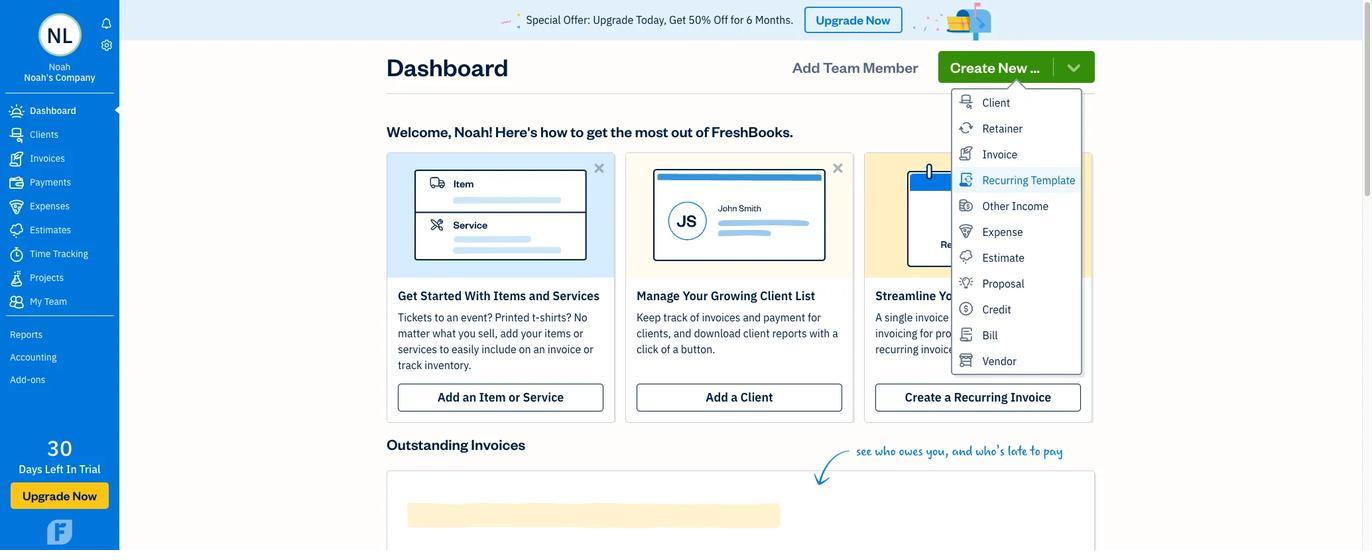 Task type: locate. For each thing, give the bounding box(es) containing it.
an inside 'add an item or service' link
[[463, 390, 476, 405]]

upgrade inside the "upgrade now" 'button'
[[23, 488, 70, 503]]

list
[[795, 288, 815, 304]]

invoice up projects
[[915, 311, 949, 324]]

team for add
[[823, 58, 860, 76]]

1 horizontal spatial an
[[463, 390, 476, 405]]

create a recurring invoice
[[905, 390, 1051, 405]]

0 horizontal spatial dismiss image
[[592, 160, 607, 176]]

0 vertical spatial invoice
[[983, 148, 1018, 161]]

1 horizontal spatial now
[[866, 12, 890, 27]]

clients
[[30, 129, 59, 141]]

upgrade right offer:
[[593, 14, 633, 27]]

time tracking
[[30, 248, 88, 260]]

0 vertical spatial now
[[866, 12, 890, 27]]

client up payment
[[760, 288, 793, 304]]

0 vertical spatial for
[[731, 14, 744, 27]]

now
[[866, 12, 890, 27], [72, 488, 97, 503]]

0 vertical spatial streamline
[[875, 288, 936, 304]]

create
[[950, 58, 995, 76], [905, 390, 942, 405]]

and up client
[[743, 311, 761, 324]]

ons
[[30, 374, 45, 386]]

a
[[832, 327, 838, 340], [1032, 327, 1037, 340], [673, 343, 678, 356], [731, 390, 738, 405], [944, 390, 951, 405]]

1 horizontal spatial invoice
[[915, 311, 949, 324]]

welcome, noah! here's how to get the most out of freshbooks.
[[387, 122, 793, 140]]

create inside 'dropdown button'
[[950, 58, 995, 76]]

projects link
[[3, 265, 111, 289]]

0 horizontal spatial dashboard
[[30, 105, 76, 117]]

2 horizontal spatial an
[[533, 343, 545, 356]]

how
[[540, 122, 568, 140]]

upgrade down "left"
[[23, 488, 70, 503]]

upgrade now for the "upgrade now" 'button'
[[23, 488, 97, 503]]

add inside button
[[792, 58, 820, 76]]

1 horizontal spatial dashboard
[[387, 51, 508, 82]]

streamline up single
[[875, 288, 936, 304]]

0 horizontal spatial team
[[44, 296, 67, 308]]

0 vertical spatial an
[[447, 311, 458, 324]]

to down what
[[440, 343, 449, 356]]

a right with
[[832, 327, 838, 340]]

add down inventory.
[[437, 390, 460, 405]]

invoice down vendor button
[[1011, 390, 1051, 405]]

0 horizontal spatial upgrade
[[23, 488, 70, 503]]

create down "invoice."
[[905, 390, 942, 405]]

invoice down items
[[548, 343, 581, 356]]

invoice inside a single invoice isn't enough? streamline invoicing for projects by creating a recurring invoice.
[[915, 311, 949, 324]]

3 dismiss image from the left
[[1069, 160, 1084, 176]]

1 vertical spatial invoices
[[471, 435, 525, 453]]

an up what
[[447, 311, 458, 324]]

what
[[432, 327, 456, 340]]

streamline down process
[[1017, 311, 1069, 324]]

see who owes you, and who's late to pay
[[856, 444, 1063, 459]]

other
[[983, 199, 1010, 213]]

1 horizontal spatial for
[[808, 311, 821, 324]]

and right you,
[[952, 444, 973, 459]]

2 your from the left
[[939, 288, 964, 304]]

1 horizontal spatial add
[[706, 390, 728, 405]]

an right on
[[533, 343, 545, 356]]

estimates link
[[3, 218, 111, 241]]

0 vertical spatial of
[[696, 122, 709, 140]]

your up isn't
[[939, 288, 964, 304]]

0 vertical spatial invoices
[[30, 153, 65, 164]]

team right my at the left
[[44, 296, 67, 308]]

upgrade now inside 'button'
[[23, 488, 97, 503]]

your up invoices
[[683, 288, 708, 304]]

projects
[[936, 327, 974, 340]]

1 horizontal spatial track
[[663, 311, 688, 324]]

1 vertical spatial track
[[398, 359, 422, 372]]

1 vertical spatial get
[[398, 288, 418, 304]]

recurring
[[983, 174, 1028, 187], [954, 390, 1008, 405]]

started
[[420, 288, 462, 304]]

of left invoices
[[690, 311, 699, 324]]

invoices link
[[3, 146, 111, 170]]

0 horizontal spatial for
[[731, 14, 744, 27]]

add for add team member
[[792, 58, 820, 76]]

add team member button
[[780, 51, 930, 83]]

0 vertical spatial recurring
[[983, 174, 1028, 187]]

an left item
[[463, 390, 476, 405]]

invoice down retainer
[[983, 148, 1018, 161]]

invoice
[[915, 311, 949, 324], [548, 343, 581, 356]]

a down "invoice."
[[944, 390, 951, 405]]

client up retainer
[[983, 96, 1010, 109]]

company
[[55, 72, 95, 84]]

recurring
[[875, 343, 919, 356]]

get left 50%
[[669, 14, 686, 27]]

1 horizontal spatial team
[[823, 58, 860, 76]]

add for add a client
[[706, 390, 728, 405]]

team inside main element
[[44, 296, 67, 308]]

streamline your invoicing process
[[875, 288, 1064, 304]]

50%
[[689, 14, 711, 27]]

my team link
[[3, 289, 111, 313]]

a down keep track of invoices and payment for clients, and download client reports with a click of a button.
[[731, 390, 738, 405]]

dismiss image for and
[[592, 160, 607, 176]]

noah
[[49, 61, 71, 73]]

of right out
[[696, 122, 709, 140]]

0 horizontal spatial upgrade now
[[23, 488, 97, 503]]

accounting link
[[3, 346, 111, 369]]

months.
[[755, 14, 794, 27]]

1 vertical spatial or
[[584, 343, 593, 356]]

process
[[1021, 288, 1064, 304]]

expense button
[[952, 219, 1081, 245]]

streamline inside a single invoice isn't enough? streamline invoicing for projects by creating a recurring invoice.
[[1017, 311, 1069, 324]]

1 horizontal spatial dismiss image
[[830, 160, 846, 176]]

inventory.
[[425, 359, 471, 372]]

1 vertical spatial upgrade now
[[23, 488, 97, 503]]

dashboard
[[387, 51, 508, 82], [30, 105, 76, 117]]

outstanding invoices
[[387, 435, 525, 453]]

get up tickets at left bottom
[[398, 288, 418, 304]]

6
[[746, 14, 753, 27]]

0 horizontal spatial streamline
[[875, 288, 936, 304]]

estimates
[[30, 224, 71, 236]]

to
[[570, 122, 584, 140], [435, 311, 444, 324], [440, 343, 449, 356], [1030, 444, 1040, 459]]

for up "invoice."
[[920, 327, 933, 340]]

invoice inside tickets to an event? printed t-shirts? no matter what you sell, add your items or services to easily include on an invoice or track inventory.
[[548, 343, 581, 356]]

1 vertical spatial an
[[533, 343, 545, 356]]

days
[[19, 463, 42, 476]]

2 dismiss image from the left
[[830, 160, 846, 176]]

invoices inside main element
[[30, 153, 65, 164]]

1 vertical spatial dashboard
[[30, 105, 76, 117]]

dismiss image
[[592, 160, 607, 176], [830, 160, 846, 176], [1069, 160, 1084, 176]]

get
[[669, 14, 686, 27], [398, 288, 418, 304]]

2 horizontal spatial add
[[792, 58, 820, 76]]

and up t-
[[529, 288, 550, 304]]

upgrade up add team member button
[[816, 12, 864, 27]]

30
[[47, 434, 72, 462]]

client down client
[[740, 390, 773, 405]]

2 vertical spatial for
[[920, 327, 933, 340]]

reports
[[772, 327, 807, 340]]

upgrade now link
[[804, 7, 902, 33]]

invoices up payments in the top of the page
[[30, 153, 65, 164]]

0 vertical spatial client
[[983, 96, 1010, 109]]

0 vertical spatial invoice
[[915, 311, 949, 324]]

for left 6
[[731, 14, 744, 27]]

1 vertical spatial for
[[808, 311, 821, 324]]

0 horizontal spatial invoice
[[548, 343, 581, 356]]

1 vertical spatial team
[[44, 296, 67, 308]]

0 vertical spatial upgrade now
[[816, 12, 890, 27]]

1 dismiss image from the left
[[592, 160, 607, 176]]

invoices
[[30, 153, 65, 164], [471, 435, 525, 453]]

1 horizontal spatial upgrade now
[[816, 12, 890, 27]]

recurring down vendor
[[954, 390, 1008, 405]]

…
[[1030, 58, 1040, 76]]

0 horizontal spatial now
[[72, 488, 97, 503]]

invoices down 'add an item or service' link
[[471, 435, 525, 453]]

recurring inside button
[[983, 174, 1028, 187]]

1 your from the left
[[683, 288, 708, 304]]

clients link
[[3, 122, 111, 146]]

now down "trial"
[[72, 488, 97, 503]]

1 vertical spatial of
[[690, 311, 699, 324]]

recurring template
[[983, 174, 1076, 187]]

chevrondown image
[[1065, 58, 1083, 76]]

1 vertical spatial now
[[72, 488, 97, 503]]

1 horizontal spatial your
[[939, 288, 964, 304]]

0 horizontal spatial get
[[398, 288, 418, 304]]

team down upgrade now link
[[823, 58, 860, 76]]

bill
[[983, 329, 998, 342]]

team inside button
[[823, 58, 860, 76]]

create new … button
[[938, 51, 1095, 83]]

vendor button
[[952, 348, 1081, 374]]

2 horizontal spatial dismiss image
[[1069, 160, 1084, 176]]

now up member
[[866, 12, 890, 27]]

upgrade now up add team member button
[[816, 12, 890, 27]]

noah noah's company
[[24, 61, 95, 84]]

0 vertical spatial create
[[950, 58, 995, 76]]

team
[[823, 58, 860, 76], [44, 296, 67, 308]]

0 horizontal spatial add
[[437, 390, 460, 405]]

and
[[529, 288, 550, 304], [743, 311, 761, 324], [674, 327, 691, 340], [952, 444, 973, 459]]

1 horizontal spatial upgrade
[[593, 14, 633, 27]]

projects
[[30, 272, 64, 284]]

bill button
[[952, 322, 1081, 348]]

0 vertical spatial get
[[669, 14, 686, 27]]

special
[[526, 14, 561, 27]]

client
[[983, 96, 1010, 109], [760, 288, 793, 304], [740, 390, 773, 405]]

create left new on the right top of page
[[950, 58, 995, 76]]

2 horizontal spatial upgrade
[[816, 12, 864, 27]]

track right keep
[[663, 311, 688, 324]]

2 vertical spatial an
[[463, 390, 476, 405]]

0 horizontal spatial create
[[905, 390, 942, 405]]

single
[[885, 311, 913, 324]]

add down button. on the bottom of page
[[706, 390, 728, 405]]

now inside 'button'
[[72, 488, 97, 503]]

the
[[611, 122, 632, 140]]

1 horizontal spatial streamline
[[1017, 311, 1069, 324]]

by
[[977, 327, 988, 340]]

a right the creating at the bottom right of the page
[[1032, 327, 1037, 340]]

for up with
[[808, 311, 821, 324]]

a inside create a recurring invoice link
[[944, 390, 951, 405]]

1 vertical spatial streamline
[[1017, 311, 1069, 324]]

and up button. on the bottom of page
[[674, 327, 691, 340]]

0 vertical spatial track
[[663, 311, 688, 324]]

template
[[1031, 174, 1076, 187]]

add down the 'months.'
[[792, 58, 820, 76]]

1 vertical spatial create
[[905, 390, 942, 405]]

0 horizontal spatial track
[[398, 359, 422, 372]]

0 horizontal spatial invoices
[[30, 153, 65, 164]]

of right click
[[661, 343, 670, 356]]

2 horizontal spatial for
[[920, 327, 933, 340]]

or
[[574, 327, 583, 340], [584, 343, 593, 356], [509, 390, 520, 405]]

upgrade now down "left"
[[23, 488, 97, 503]]

0 horizontal spatial your
[[683, 288, 708, 304]]

member
[[863, 58, 918, 76]]

upgrade inside upgrade now link
[[816, 12, 864, 27]]

expenses
[[30, 200, 70, 212]]

0 vertical spatial team
[[823, 58, 860, 76]]

here's
[[495, 122, 537, 140]]

1 vertical spatial invoice
[[548, 343, 581, 356]]

create for create new …
[[950, 58, 995, 76]]

for for create a recurring invoice
[[920, 327, 933, 340]]

1 horizontal spatial create
[[950, 58, 995, 76]]

0 horizontal spatial an
[[447, 311, 458, 324]]

track down services
[[398, 359, 422, 372]]

reports link
[[3, 324, 111, 346]]

upgrade for upgrade now link
[[816, 12, 864, 27]]

track
[[663, 311, 688, 324], [398, 359, 422, 372]]

for inside a single invoice isn't enough? streamline invoicing for projects by creating a recurring invoice.
[[920, 327, 933, 340]]

tickets to an event? printed t-shirts? no matter what you sell, add your items or services to easily include on an invoice or track inventory.
[[398, 311, 593, 372]]

keep track of invoices and payment for clients, and download client reports with a click of a button.
[[637, 311, 838, 356]]

recurring up other
[[983, 174, 1028, 187]]



Task type: vqa. For each thing, say whether or not it's contained in the screenshot.
Bank
no



Task type: describe. For each thing, give the bounding box(es) containing it.
estimate
[[983, 251, 1025, 264]]

clients,
[[637, 327, 671, 340]]

items
[[493, 288, 526, 304]]

to left pay at bottom
[[1030, 444, 1040, 459]]

main element
[[0, 0, 153, 550]]

noah's
[[24, 72, 53, 84]]

invoicing
[[967, 288, 1018, 304]]

1 vertical spatial client
[[760, 288, 793, 304]]

keep
[[637, 311, 661, 324]]

1 horizontal spatial invoices
[[471, 435, 525, 453]]

2 vertical spatial client
[[740, 390, 773, 405]]

printed
[[495, 311, 530, 324]]

vendor
[[983, 355, 1017, 368]]

1 vertical spatial invoice
[[1011, 390, 1051, 405]]

time tracking link
[[3, 241, 111, 265]]

to left get
[[570, 122, 584, 140]]

invoice.
[[921, 343, 957, 356]]

tracking
[[53, 248, 88, 260]]

your for streamline
[[939, 288, 964, 304]]

team for my
[[44, 296, 67, 308]]

your for manage
[[683, 288, 708, 304]]

add an item or service link
[[398, 384, 604, 412]]

time
[[30, 248, 51, 260]]

add-ons
[[10, 374, 45, 386]]

income
[[1012, 199, 1049, 213]]

welcome,
[[387, 122, 451, 140]]

t-
[[532, 311, 540, 324]]

estimate button
[[952, 245, 1081, 270]]

1 vertical spatial recurring
[[954, 390, 1008, 405]]

enough?
[[974, 311, 1015, 324]]

invoice inside "button"
[[983, 148, 1018, 161]]

a inside add a client link
[[731, 390, 738, 405]]

manage your growing client list
[[637, 288, 815, 304]]

0 vertical spatial dashboard
[[387, 51, 508, 82]]

client button
[[952, 89, 1081, 115]]

settingscog image
[[97, 36, 117, 54]]

now for upgrade now link
[[866, 12, 890, 27]]

outstanding
[[387, 435, 468, 453]]

dashboard inside main element
[[30, 105, 76, 117]]

add for add an item or service
[[437, 390, 460, 405]]

with
[[809, 327, 830, 340]]

services
[[553, 288, 600, 304]]

add-
[[10, 374, 30, 386]]

special offer: upgrade today, get 50% off for 6 months.
[[526, 14, 794, 27]]

2 vertical spatial or
[[509, 390, 520, 405]]

tickets
[[398, 311, 432, 324]]

dashboard link
[[3, 98, 111, 122]]

create new …
[[950, 58, 1040, 76]]

and for keep track of invoices and payment for clients, and download client reports with a click of a button.
[[743, 311, 761, 324]]

add a client
[[706, 390, 773, 405]]

reports
[[10, 329, 43, 341]]

off
[[714, 14, 728, 27]]

your
[[521, 327, 542, 340]]

credit
[[983, 303, 1011, 316]]

for for upgrade now
[[731, 14, 744, 27]]

1 horizontal spatial get
[[669, 14, 686, 27]]

owes
[[899, 444, 923, 459]]

a inside a single invoice isn't enough? streamline invoicing for projects by creating a recurring invoice.
[[1032, 327, 1037, 340]]

client inside button
[[983, 96, 1010, 109]]

expenses link
[[3, 194, 111, 218]]

client
[[743, 327, 770, 340]]

add a client link
[[637, 384, 842, 412]]

upgrade now for upgrade now link
[[816, 12, 890, 27]]

button.
[[681, 343, 715, 356]]

dismiss image for list
[[830, 160, 846, 176]]

easily
[[452, 343, 479, 356]]

retainer button
[[952, 115, 1081, 141]]

invoices
[[702, 311, 741, 324]]

offer:
[[563, 14, 591, 27]]

add-ons link
[[3, 369, 111, 391]]

left
[[45, 463, 64, 476]]

late
[[1008, 444, 1027, 459]]

0 vertical spatial or
[[574, 327, 583, 340]]

track inside tickets to an event? printed t-shirts? no matter what you sell, add your items or services to easily include on an invoice or track inventory.
[[398, 359, 422, 372]]

service
[[523, 390, 564, 405]]

and for see who owes you, and who's late to pay
[[952, 444, 973, 459]]

invoice button
[[952, 141, 1081, 167]]

upgrade now button
[[11, 483, 109, 509]]

new
[[998, 58, 1027, 76]]

payments
[[30, 176, 71, 188]]

item
[[479, 390, 506, 405]]

isn't
[[951, 311, 972, 324]]

and for get started with items and services
[[529, 288, 550, 304]]

now for the "upgrade now" 'button'
[[72, 488, 97, 503]]

click
[[637, 343, 658, 356]]

get started with items and services
[[398, 288, 600, 304]]

get
[[587, 122, 608, 140]]

you
[[458, 327, 476, 340]]

sell,
[[478, 327, 498, 340]]

recurring template button
[[952, 167, 1081, 193]]

upgrade for the "upgrade now" 'button'
[[23, 488, 70, 503]]

for inside keep track of invoices and payment for clients, and download client reports with a click of a button.
[[808, 311, 821, 324]]

most
[[635, 122, 668, 140]]

see
[[856, 444, 872, 459]]

payment
[[763, 311, 805, 324]]

create for create a recurring invoice
[[905, 390, 942, 405]]

shirts?
[[540, 311, 572, 324]]

a left button. on the bottom of page
[[673, 343, 678, 356]]

create a recurring invoice link
[[875, 384, 1081, 412]]

who's
[[976, 444, 1005, 459]]

pay
[[1043, 444, 1063, 459]]

no
[[574, 311, 587, 324]]

2 vertical spatial of
[[661, 343, 670, 356]]

include
[[482, 343, 516, 356]]

to up what
[[435, 311, 444, 324]]

track inside keep track of invoices and payment for clients, and download client reports with a click of a button.
[[663, 311, 688, 324]]

freshbooks image
[[43, 520, 76, 545]]

event?
[[461, 311, 492, 324]]

in
[[66, 463, 77, 476]]

expense
[[983, 225, 1023, 239]]

proposal button
[[952, 270, 1081, 296]]



